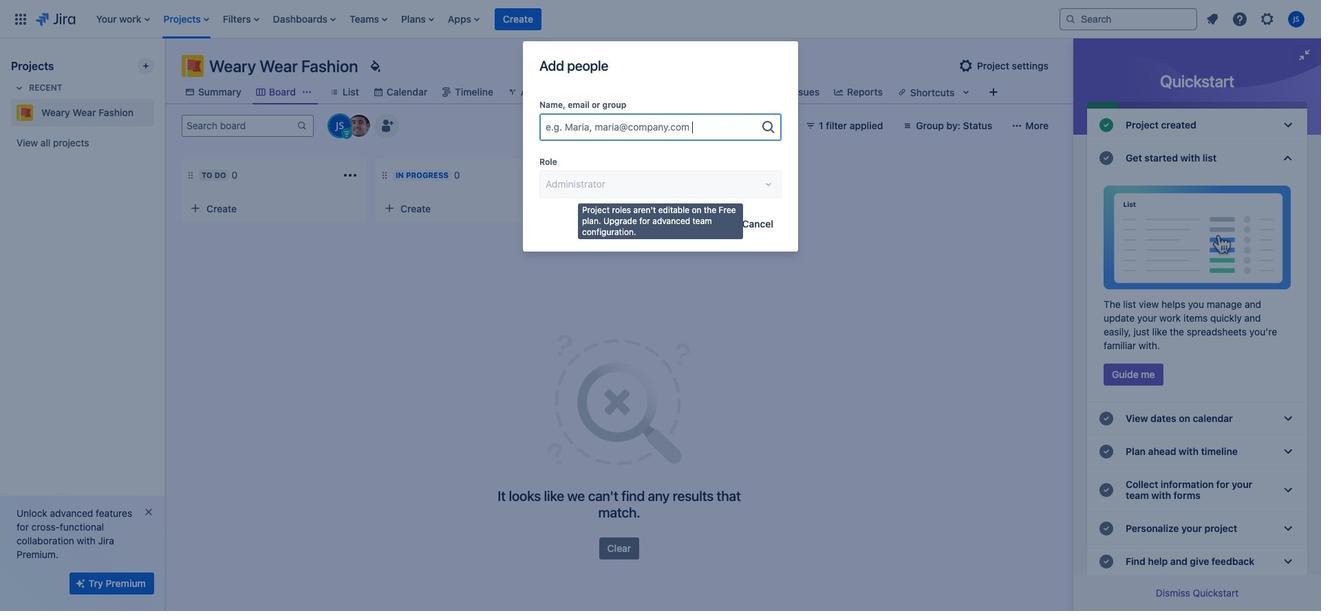 Task type: locate. For each thing, give the bounding box(es) containing it.
jira image
[[36, 11, 76, 27], [36, 11, 76, 27]]

None search field
[[1060, 8, 1198, 30]]

1 horizontal spatial dialog
[[1074, 39, 1322, 612]]

tooltip
[[578, 204, 743, 240]]

progress bar
[[1088, 102, 1308, 109]]

0 horizontal spatial list
[[89, 0, 1049, 38]]

tab list
[[165, 80, 985, 105]]

dialog
[[1074, 39, 1322, 612], [523, 41, 798, 252]]

close premium upgrade banner image
[[143, 507, 154, 518]]

checked image
[[1099, 150, 1115, 167]]

primary element
[[8, 0, 1049, 38]]

banner
[[0, 0, 1322, 39]]

tab
[[252, 80, 318, 105]]

progress bar inside dialog
[[1088, 102, 1308, 109]]

Search board field
[[182, 116, 297, 136]]

list item
[[92, 0, 154, 38], [159, 0, 213, 38], [219, 0, 263, 38], [269, 0, 340, 38], [346, 0, 392, 38], [397, 0, 438, 38], [444, 0, 484, 38], [494, 7, 542, 31]]

list
[[89, 0, 1049, 38], [1200, 7, 1313, 31]]

None text field
[[693, 120, 751, 134]]



Task type: describe. For each thing, give the bounding box(es) containing it.
project view element
[[165, 80, 1074, 105]]

0 horizontal spatial dialog
[[523, 41, 798, 252]]

search image
[[1066, 13, 1077, 24]]

Search field
[[1060, 8, 1198, 30]]

list item inside list
[[494, 7, 542, 31]]

1 horizontal spatial list
[[1200, 7, 1313, 31]]

minimize image
[[1297, 47, 1313, 63]]

none text field inside dialog
[[693, 120, 751, 134]]

collapse recent projects image
[[11, 80, 28, 96]]

create column image
[[766, 165, 783, 181]]



Task type: vqa. For each thing, say whether or not it's contained in the screenshot.
tooltip
yes



